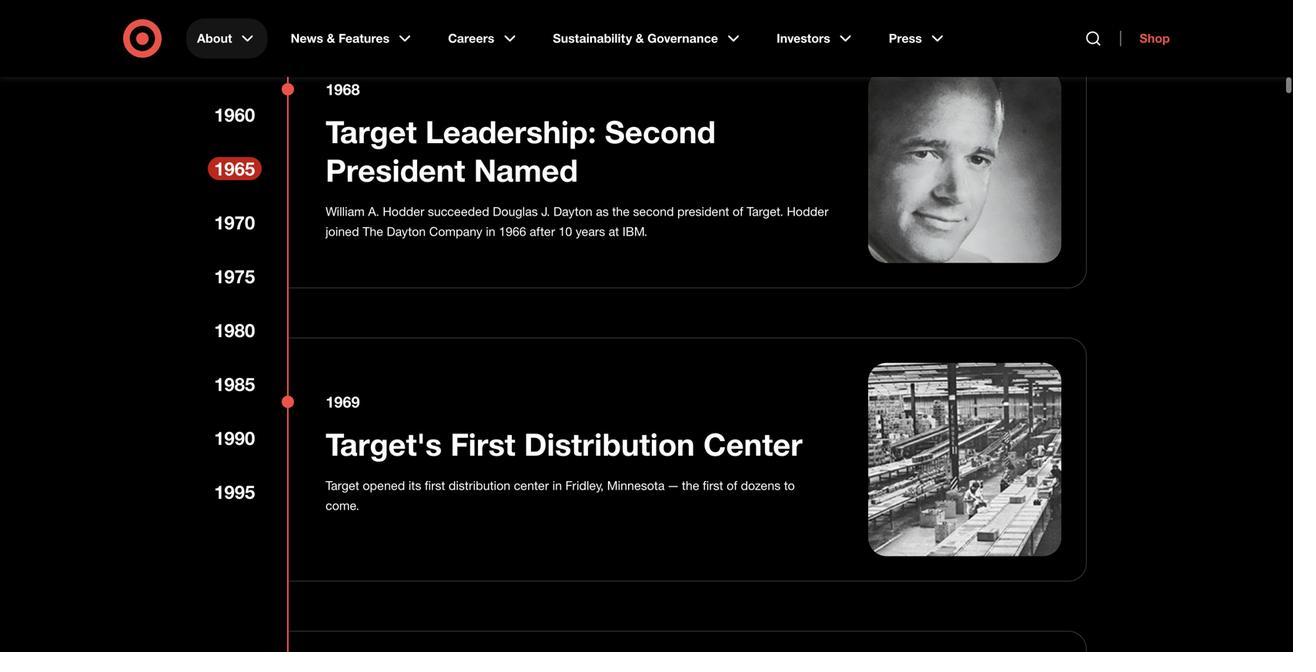 Task type: locate. For each thing, give the bounding box(es) containing it.
1965
[[214, 157, 255, 180]]

1995 link
[[208, 480, 262, 503]]

second
[[605, 113, 716, 150]]

0 horizontal spatial &
[[327, 31, 335, 46]]

target
[[326, 113, 417, 150], [326, 478, 359, 493]]

1975 link
[[208, 265, 262, 288]]

target up come.
[[326, 478, 359, 493]]

0 vertical spatial in
[[486, 224, 495, 239]]

a man with a large forehead image
[[868, 70, 1062, 263]]

the inside target opened its first distribution center in fridley, minnesota — the first of dozens to come.
[[682, 478, 699, 493]]

first
[[451, 425, 516, 463]]

dayton right 'the' in the left of the page
[[387, 224, 426, 239]]

in inside target opened its first distribution center in fridley, minnesota — the first of dozens to come.
[[552, 478, 562, 493]]

hodder
[[383, 204, 424, 219], [787, 204, 829, 219]]

& for governance
[[636, 31, 644, 46]]

of left the target.
[[733, 204, 743, 219]]

the right —
[[682, 478, 699, 493]]

1 horizontal spatial in
[[552, 478, 562, 493]]

news & features link
[[280, 18, 425, 59]]

& for features
[[327, 31, 335, 46]]

hodder right a.
[[383, 204, 424, 219]]

1 horizontal spatial the
[[682, 478, 699, 493]]

in left 1966
[[486, 224, 495, 239]]

1 vertical spatial in
[[552, 478, 562, 493]]

1 first from the left
[[425, 478, 445, 493]]

0 vertical spatial of
[[733, 204, 743, 219]]

2 first from the left
[[703, 478, 723, 493]]

1 vertical spatial target
[[326, 478, 359, 493]]

first right —
[[703, 478, 723, 493]]

in inside william a. hodder succeeded douglas j. dayton as the second president of target. hodder joined the dayton company in 1966 after 10 years at ibm.
[[486, 224, 495, 239]]

0 horizontal spatial dayton
[[387, 224, 426, 239]]

news & features
[[291, 31, 390, 46]]

governance
[[647, 31, 718, 46]]

succeeded
[[428, 204, 489, 219]]

the
[[612, 204, 630, 219], [682, 478, 699, 493]]

1 vertical spatial the
[[682, 478, 699, 493]]

1 horizontal spatial hodder
[[787, 204, 829, 219]]

sustainability & governance link
[[542, 18, 754, 59]]

target inside target leadership: second president named
[[326, 113, 417, 150]]

william a. hodder succeeded douglas j. dayton as the second president of target. hodder joined the dayton company in 1966 after 10 years at ibm.
[[326, 204, 829, 239]]

of left the dozens
[[727, 478, 737, 493]]

target's first distribution center
[[326, 425, 803, 463]]

william
[[326, 204, 365, 219]]

press link
[[878, 18, 958, 59]]

0 vertical spatial target
[[326, 113, 417, 150]]

0 horizontal spatial the
[[612, 204, 630, 219]]

1 horizontal spatial first
[[703, 478, 723, 493]]

about link
[[186, 18, 268, 59]]

2 hodder from the left
[[787, 204, 829, 219]]

1 vertical spatial dayton
[[387, 224, 426, 239]]

the
[[363, 224, 383, 239]]

second
[[633, 204, 674, 219]]

first
[[425, 478, 445, 493], [703, 478, 723, 493]]

first right its
[[425, 478, 445, 493]]

1985
[[214, 373, 255, 395]]

1 horizontal spatial &
[[636, 31, 644, 46]]

2 & from the left
[[636, 31, 644, 46]]

&
[[327, 31, 335, 46], [636, 31, 644, 46]]

& right the news
[[327, 31, 335, 46]]

0 vertical spatial the
[[612, 204, 630, 219]]

2 target from the top
[[326, 478, 359, 493]]

—
[[668, 478, 679, 493]]

dayton up 10
[[553, 204, 593, 219]]

the right as
[[612, 204, 630, 219]]

0 horizontal spatial in
[[486, 224, 495, 239]]

ibm.
[[623, 224, 648, 239]]

dayton
[[553, 204, 593, 219], [387, 224, 426, 239]]

press
[[889, 31, 922, 46]]

0 horizontal spatial hodder
[[383, 204, 424, 219]]

1970 link
[[208, 211, 262, 234]]

of inside william a. hodder succeeded douglas j. dayton as the second president of target. hodder joined the dayton company in 1966 after 10 years at ibm.
[[733, 204, 743, 219]]

years
[[576, 224, 605, 239]]

in right center
[[552, 478, 562, 493]]

1 target from the top
[[326, 113, 417, 150]]

target inside target opened its first distribution center in fridley, minnesota — the first of dozens to come.
[[326, 478, 359, 493]]

hodder right the target.
[[787, 204, 829, 219]]

to
[[784, 478, 795, 493]]

in
[[486, 224, 495, 239], [552, 478, 562, 493]]

of
[[733, 204, 743, 219], [727, 478, 737, 493]]

a.
[[368, 204, 379, 219]]

1966
[[499, 224, 526, 239]]

company
[[429, 224, 482, 239]]

news
[[291, 31, 323, 46]]

investors link
[[766, 18, 866, 59]]

1 & from the left
[[327, 31, 335, 46]]

0 horizontal spatial first
[[425, 478, 445, 493]]

1970
[[214, 211, 255, 234]]

1 vertical spatial of
[[727, 478, 737, 493]]

1 horizontal spatial dayton
[[553, 204, 593, 219]]

target for target leadership: second president named
[[326, 113, 417, 150]]

investors
[[777, 31, 830, 46]]

target up president
[[326, 113, 417, 150]]

0 vertical spatial dayton
[[553, 204, 593, 219]]

& left governance
[[636, 31, 644, 46]]

j.
[[541, 204, 550, 219]]



Task type: describe. For each thing, give the bounding box(es) containing it.
1960
[[214, 104, 255, 126]]

1990
[[214, 427, 255, 449]]

target leadership: second president named
[[326, 113, 716, 189]]

target's
[[326, 425, 442, 463]]

of inside target opened its first distribution center in fridley, minnesota — the first of dozens to come.
[[727, 478, 737, 493]]

careers link
[[437, 18, 530, 59]]

1968
[[326, 80, 360, 99]]

president
[[326, 151, 465, 189]]

center
[[703, 425, 803, 463]]

10
[[559, 224, 572, 239]]

careers
[[448, 31, 494, 46]]

joined
[[326, 224, 359, 239]]

1990 link
[[208, 426, 262, 450]]

douglas
[[493, 204, 538, 219]]

target.
[[747, 204, 784, 219]]

1960 link
[[208, 103, 262, 126]]

1969
[[326, 393, 360, 411]]

its
[[409, 478, 421, 493]]

about
[[197, 31, 232, 46]]

distribution
[[449, 478, 510, 493]]

dozens
[[741, 478, 781, 493]]

distribution
[[524, 425, 695, 463]]

named
[[474, 151, 578, 189]]

1995
[[214, 481, 255, 503]]

1975
[[214, 265, 255, 288]]

president
[[677, 204, 729, 219]]

center
[[514, 478, 549, 493]]

sustainability & governance
[[553, 31, 718, 46]]

as
[[596, 204, 609, 219]]

fridley,
[[565, 478, 604, 493]]

target for target opened its first distribution center in fridley, minnesota — the first of dozens to come.
[[326, 478, 359, 493]]

1980 link
[[208, 319, 262, 342]]

after
[[530, 224, 555, 239]]

leadership:
[[425, 113, 596, 150]]

1965 link
[[208, 157, 262, 180]]

1 hodder from the left
[[383, 204, 424, 219]]

at
[[609, 224, 619, 239]]

features
[[339, 31, 390, 46]]

sustainability
[[553, 31, 632, 46]]

opened
[[363, 478, 405, 493]]

shop link
[[1120, 31, 1170, 46]]

1980
[[214, 319, 255, 341]]

come.
[[326, 498, 359, 513]]

the inside william a. hodder succeeded douglas j. dayton as the second president of target. hodder joined the dayton company in 1966 after 10 years at ibm.
[[612, 204, 630, 219]]

minnesota
[[607, 478, 665, 493]]

shop
[[1140, 31, 1170, 46]]

target opened its first distribution center in fridley, minnesota — the first of dozens to come.
[[326, 478, 795, 513]]

a factory with workers image
[[868, 363, 1062, 556]]

1985 link
[[208, 373, 262, 396]]



Task type: vqa. For each thing, say whether or not it's contained in the screenshot.
Italian
no



